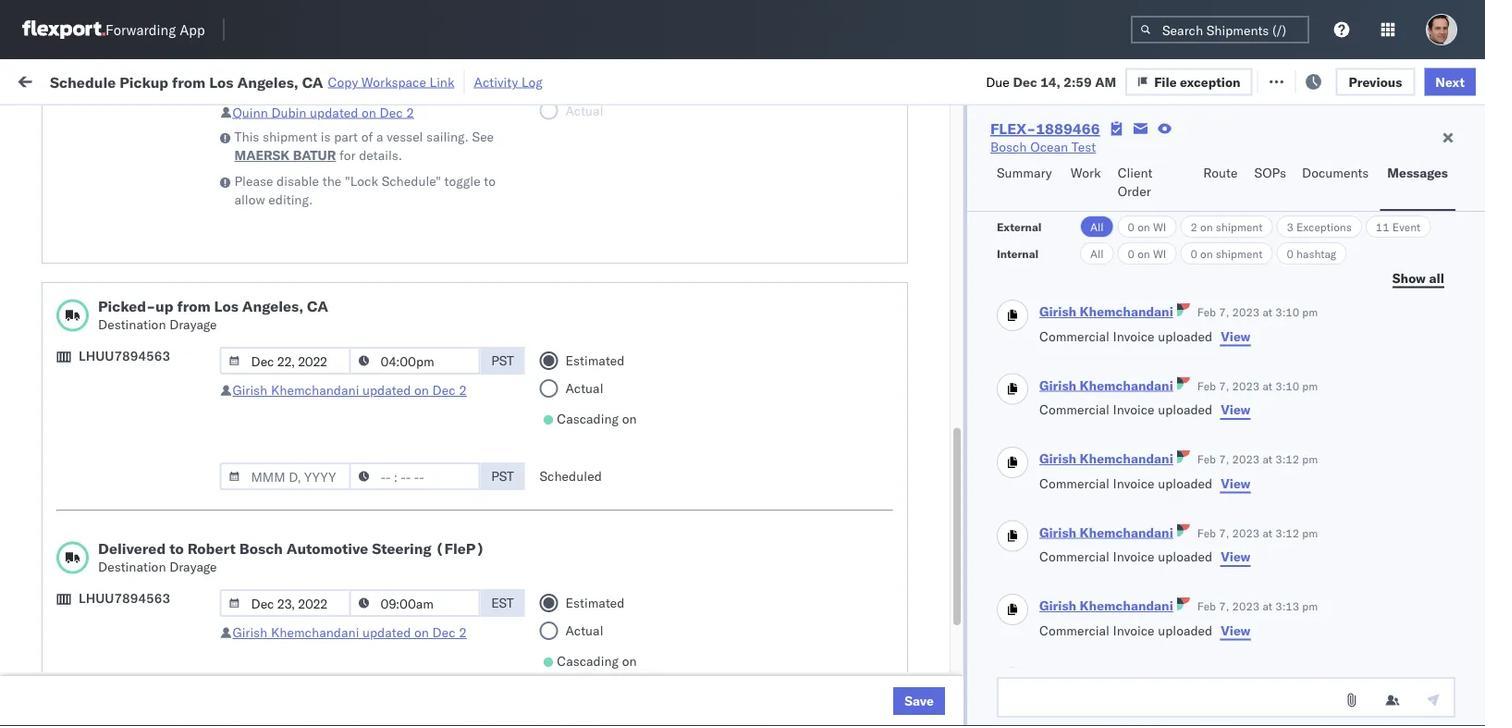 Task type: vqa. For each thing, say whether or not it's contained in the screenshot.
the top 1725716
no



Task type: describe. For each thing, give the bounding box(es) containing it.
documents for second the upload customs clearance documents button from the top
[[43, 438, 109, 454]]

flex
[[992, 151, 1012, 165]]

lhuu7894563, for 2:59 am est, dec 14, 2022
[[1140, 470, 1235, 486]]

1 clearance from the top
[[143, 175, 203, 191]]

9 resize handle column header from the left
[[1438, 143, 1461, 726]]

customs for second the upload customs clearance documents button from the top
[[88, 419, 140, 436]]

6 ceau7522281, hlxu6269489, hlxu8034992 from the top
[[1140, 429, 1427, 445]]

picked-
[[98, 297, 155, 315]]

1 uploaded from the top
[[1158, 328, 1213, 345]]

this shipment is part of a vessel sailing. see maersk batur for details.
[[234, 129, 494, 163]]

app
[[180, 21, 205, 38]]

work inside button
[[1071, 165, 1101, 181]]

2 mmm d, yyyy text field from the top
[[220, 463, 351, 490]]

5 girish khemchandani from the top
[[1040, 598, 1174, 614]]

summary button
[[990, 156, 1063, 211]]

dec up steering
[[384, 511, 408, 527]]

5 pm from the top
[[1303, 600, 1318, 614]]

lhuu7894563, for 9:00 am est, dec 24, 2022
[[1140, 551, 1235, 568]]

bookings
[[807, 592, 861, 609]]

1 5, from the top
[[413, 267, 425, 283]]

please disable the "lock schedule" toggle to allow editing.
[[234, 173, 496, 208]]

schedule for 4th schedule pickup from los angeles, ca 'button' from the bottom of the page
[[43, 257, 97, 273]]

track
[[470, 72, 500, 88]]

1 lagerfeld from the top
[[992, 633, 1047, 649]]

abcdefg78456546 for 2:59 am est, dec 14, 2022
[[1260, 470, 1384, 487]]

estimated for pst
[[566, 352, 625, 369]]

2022 for 2nd schedule pickup from los angeles, ca link from the top
[[428, 308, 460, 324]]

view for 5th view 'button' from the top
[[1221, 623, 1251, 639]]

2 schedule pickup from los angeles, ca from the top
[[43, 297, 249, 332]]

2 lagerfeld from the top
[[992, 674, 1047, 690]]

2 feb from the top
[[1198, 379, 1217, 393]]

client order
[[1118, 165, 1153, 199]]

23, for confirm pickup from los angeles, ca
[[411, 511, 431, 527]]

upload customs clearance documents for second the upload customs clearance documents button from the bottom
[[43, 175, 203, 210]]

(0)
[[300, 72, 324, 88]]

a
[[376, 129, 383, 145]]

flex-1893174
[[1021, 592, 1117, 609]]

flex id
[[992, 151, 1026, 165]]

schedule pickup from los angeles, ca copy workspace link
[[50, 72, 455, 91]]

summary
[[997, 165, 1052, 181]]

log
[[522, 74, 543, 90]]

snoozed :
[[383, 115, 429, 129]]

1 ceau7522281, hlxu6269489, hlxu8034992 from the top
[[1140, 226, 1427, 242]]

187 on track
[[425, 72, 500, 88]]

3 schedule pickup from los angeles, ca button from the top
[[43, 378, 263, 417]]

19,
[[413, 185, 433, 202]]

netherlands
[[43, 682, 115, 698]]

link
[[430, 74, 455, 90]]

3 1846748 from the top
[[1061, 308, 1117, 324]]

1 schedule delivery appointment button from the top
[[43, 224, 227, 245]]

ocean fcl for schedule delivery appointment link associated with 2:59 am edt, nov 5, 2022
[[566, 348, 631, 364]]

hlxu8034992 for 2nd schedule pickup from los angeles, ca link from the top
[[1336, 307, 1427, 323]]

delivery up "picked-"
[[101, 225, 148, 241]]

container
[[1140, 144, 1189, 158]]

3:13
[[1276, 600, 1300, 614]]

feb 7, 2023 at 3:12 pm for second view 'button' from the bottom of the page
[[1198, 526, 1318, 540]]

show all button
[[1382, 265, 1456, 292]]

forwarding
[[105, 21, 176, 38]]

documents for second the upload customs clearance documents button from the bottom
[[43, 194, 109, 210]]

upload customs clearance documents link for second the upload customs clearance documents button from the bottom
[[43, 174, 263, 211]]

9:00 am est, dec 24, 2022
[[298, 552, 467, 568]]

1 2130387 from the top
[[1061, 633, 1117, 649]]

4 girish khemchandani from the top
[[1040, 524, 1174, 541]]

dec down 2:59 am est, jan 13, 2023
[[433, 624, 456, 641]]

ceau7522281, for schedule delivery appointment link associated with 2:59 am edt, nov 5, 2022
[[1140, 348, 1235, 364]]

messages button
[[1380, 156, 1456, 211]]

risk
[[382, 72, 404, 88]]

1889466 for 9:00 am est, dec 24, 2022
[[1061, 552, 1117, 568]]

2 for quinn dubin updated on dec 2 button at the top left of page
[[406, 104, 414, 120]]

3 view button from the top
[[1220, 475, 1252, 493]]

action
[[1422, 72, 1463, 88]]

2 maeu9408431 from the top
[[1260, 674, 1353, 690]]

all
[[1430, 270, 1445, 286]]

drayage inside picked-up from los angeles, ca destination drayage
[[169, 316, 217, 333]]

am for 4th schedule pickup from los angeles, ca 'button' from the bottom of the page
[[329, 267, 350, 283]]

dec up 7:00 pm est, dec 23, 2022
[[385, 470, 409, 487]]

2 2130387 from the top
[[1061, 674, 1117, 690]]

internal
[[997, 247, 1039, 260]]

pst for second mmm d, yyyy text field from the top
[[491, 468, 514, 484]]

2 - from the top
[[954, 674, 962, 690]]

pickup left up
[[101, 297, 141, 314]]

appointment for 2:59 am edt, nov 5, 2022
[[152, 347, 227, 364]]

schedule for 4th schedule delivery appointment 'button' from the bottom of the page
[[43, 225, 97, 241]]

3 2:59 am edt, nov 5, 2022 from the top
[[298, 348, 460, 364]]

schedule"
[[382, 173, 441, 189]]

ocean fcl for third schedule pickup from los angeles, ca link
[[566, 389, 631, 405]]

1 1846748 from the top
[[1061, 226, 1117, 242]]

save
[[905, 693, 934, 709]]

container numbers button
[[1130, 140, 1232, 173]]

4 2:59 am edt, nov 5, 2022 from the top
[[298, 389, 460, 405]]

show all
[[1393, 270, 1445, 286]]

import work button
[[148, 59, 241, 101]]

5 1846748 from the top
[[1061, 389, 1117, 405]]

8 fcl from the top
[[607, 633, 631, 649]]

feb 7, 2023 at 3:12 pm for 3rd view 'button' from the top of the page
[[1198, 453, 1318, 467]]

due
[[986, 73, 1010, 89]]

for inside the this shipment is part of a vessel sailing. see maersk batur for details.
[[340, 147, 356, 163]]

1 feb from the top
[[1198, 306, 1217, 320]]

1 schedule delivery appointment link from the top
[[43, 224, 227, 243]]

documents button
[[1295, 156, 1380, 211]]

am for second the upload customs clearance documents button from the bottom
[[329, 185, 350, 202]]

3:00 am edt, aug 19, 2022
[[298, 185, 469, 202]]

filtered by:
[[19, 113, 85, 130]]

3 flex-1846748 from the top
[[1021, 308, 1117, 324]]

9:00
[[298, 552, 326, 568]]

-- : -- -- text field for pst
[[349, 463, 481, 490]]

3:10 for 2nd view 'button' from the top
[[1276, 379, 1300, 393]]

this
[[234, 129, 259, 145]]

batur
[[293, 147, 336, 163]]

1893174
[[1061, 592, 1117, 609]]

feb 7, 2023 at 3:10 pm for 5th view 'button' from the bottom
[[1198, 306, 1318, 320]]

los for fourth schedule pickup from los angeles, ca 'button' from the top
[[174, 582, 195, 598]]

3 fcl from the top
[[607, 389, 631, 405]]

5 view button from the top
[[1220, 622, 1252, 640]]

3 5, from the top
[[413, 348, 425, 364]]

1 hlxu8034992 from the top
[[1336, 226, 1427, 242]]

1 test123456 from the top
[[1260, 226, 1338, 242]]

cascading on for pst
[[557, 411, 637, 427]]

workspace
[[362, 74, 426, 90]]

2 on shipment
[[1191, 220, 1263, 234]]

event
[[1393, 220, 1421, 234]]

MMM D, YYYY text field
[[220, 589, 351, 617]]

ready
[[141, 115, 173, 129]]

confirm delivery button
[[43, 550, 141, 570]]

5 feb from the top
[[1198, 600, 1217, 614]]

uetu5238478 for 2:59 am est, dec 14, 2022
[[1238, 470, 1329, 486]]

2:59 am est, dec 14, 2022
[[298, 470, 467, 487]]

2 gvcu5265864 from the top
[[1140, 673, 1231, 690]]

1 integration from the top
[[807, 633, 870, 649]]

-- : -- -- text field
[[349, 347, 481, 375]]

quinn dubin updated on dec 2 button
[[233, 104, 414, 120]]

batch action button
[[1354, 66, 1475, 94]]

hlxu8034992 for first schedule pickup from los angeles, ca link
[[1336, 266, 1427, 283]]

3 nov from the top
[[386, 348, 410, 364]]

2 integration from the top
[[807, 674, 870, 690]]

schedule pickup from rotterdam, netherlands link
[[43, 663, 263, 700]]

lhuu7894563, uetu5238478 for 2:59 am est, dec 14, 2022
[[1140, 470, 1329, 486]]

est, for schedule delivery appointment 'button' corresponding to 11:30 pm est, jan 23, 2023
[[361, 633, 388, 649]]

est
[[491, 595, 514, 611]]

mbl/mawb numbers
[[1260, 151, 1373, 165]]

actions
[[1416, 151, 1454, 165]]

aug
[[386, 185, 410, 202]]

3 feb from the top
[[1198, 453, 1217, 467]]

caiu7969337
[[1140, 185, 1226, 201]]

actual for pst
[[566, 380, 604, 396]]

2 vertical spatial 23,
[[415, 674, 435, 690]]

3 uploaded from the top
[[1158, 475, 1213, 492]]

previous
[[1349, 73, 1403, 89]]

destination inside picked-up from los angeles, ca destination drayage
[[98, 316, 166, 333]]

1 flex-1846748 from the top
[[1021, 226, 1117, 242]]

girish khemchandani button for 2nd view 'button' from the top
[[1040, 377, 1174, 394]]

5 resize handle column header from the left
[[775, 143, 797, 726]]

2022 for schedule delivery appointment link associated with 2:59 am edt, nov 5, 2022
[[428, 348, 460, 364]]

ceau7522281, for 2nd schedule pickup from los angeles, ca link from the top
[[1140, 307, 1235, 323]]

in
[[275, 115, 286, 129]]

upload customs clearance documents for second the upload customs clearance documents button from the top
[[43, 419, 203, 454]]

0 hashtag
[[1287, 247, 1337, 260]]

1889466 for 7:00 pm est, dec 23, 2022
[[1061, 511, 1117, 527]]

1 flex-2130387 from the top
[[1021, 633, 1117, 649]]

mbl/mawb numbers button
[[1251, 147, 1463, 166]]

2 integration test account - karl lagerfeld from the top
[[807, 674, 1047, 690]]

2 schedule pickup from los angeles, ca button from the top
[[43, 296, 263, 335]]

commercial invoice uploaded view for 3rd view 'button' from the top of the page
[[1040, 475, 1251, 492]]

delivery for 11:30 pm est, jan 23, 2023
[[101, 632, 148, 648]]

3:12 for second view 'button' from the bottom of the page
[[1276, 526, 1300, 540]]

8 resize handle column header from the left
[[1228, 143, 1251, 726]]

flex-1889466 for 2:59 am est, dec 14, 2022
[[1021, 470, 1117, 487]]

-- : -- -- text field for est
[[349, 589, 481, 617]]

dec up a
[[380, 104, 403, 120]]

5 invoice from the top
[[1113, 623, 1155, 639]]

est, for confirm delivery button
[[354, 552, 381, 568]]

drayage inside delivered to robert bosch automotive steering (flep) destination drayage
[[169, 559, 217, 575]]

maeu9736123
[[1260, 592, 1353, 609]]

3 exceptions
[[1287, 220, 1352, 234]]

Search Work text field
[[864, 66, 1066, 94]]

please
[[234, 173, 273, 189]]

pm for schedule delivery appointment
[[337, 633, 357, 649]]

1 - from the top
[[954, 633, 962, 649]]

5 uploaded from the top
[[1158, 623, 1213, 639]]

3 invoice from the top
[[1113, 475, 1155, 492]]

2022 for schedule delivery appointment link corresponding to 2:59 am est, dec 14, 2022
[[435, 470, 467, 487]]

test123456 for second schedule pickup from los angeles, ca 'button' from the top
[[1260, 308, 1338, 324]]

6 fcl from the top
[[607, 511, 631, 527]]

1 vertical spatial 14,
[[412, 470, 432, 487]]

cascading on for est
[[557, 653, 637, 669]]

2 upload customs clearance documents button from the top
[[43, 419, 263, 457]]

4 invoice from the top
[[1113, 549, 1155, 565]]

ready for work, blocked, in progress
[[141, 115, 335, 129]]

9 ocean fcl from the top
[[566, 674, 631, 690]]

5 fcl from the top
[[607, 470, 631, 487]]

view for 2nd view 'button' from the top
[[1221, 402, 1251, 418]]

778 at risk
[[340, 72, 404, 88]]

girish khemchandani updated on dec 2 button for est
[[233, 624, 467, 641]]

up
[[155, 297, 173, 315]]

quinn
[[233, 104, 268, 120]]

angeles, inside confirm pickup from los angeles, ca
[[191, 501, 242, 517]]

hlxu8034992 for schedule delivery appointment link associated with 2:59 am edt, nov 5, 2022
[[1336, 348, 1427, 364]]

delivery for 2:59 am edt, nov 5, 2022
[[101, 347, 148, 364]]

consignee
[[892, 592, 954, 609]]

1 girish khemchandani from the top
[[1040, 304, 1174, 320]]

1 pm from the top
[[1303, 306, 1318, 320]]

7, for 5th view 'button' from the bottom
[[1219, 306, 1230, 320]]

1 hlxu6269489, from the top
[[1238, 226, 1333, 242]]

2:59 am est, jan 13, 2023
[[298, 592, 464, 609]]

2 uploaded from the top
[[1158, 402, 1213, 418]]

work button
[[1063, 156, 1111, 211]]

commercial for girish khemchandani button related to 2nd view 'button' from the top
[[1040, 402, 1110, 418]]

jan for schedule pickup from los angeles, ca
[[385, 592, 405, 609]]

2 karl from the top
[[965, 674, 989, 690]]

from inside picked-up from los angeles, ca destination drayage
[[177, 297, 211, 315]]

dubin
[[271, 104, 307, 120]]

am for fourth schedule pickup from los angeles, ca 'button' from the top
[[329, 592, 350, 609]]

documents inside button
[[1302, 165, 1369, 181]]

4 flex-1846748 from the top
[[1021, 348, 1117, 364]]

ocean fcl for 11:30 pm est, jan 23, 2023 schedule delivery appointment link
[[566, 633, 631, 649]]

deadline
[[298, 151, 343, 165]]

2 schedule pickup from los angeles, ca link from the top
[[43, 296, 263, 333]]

pickup down confirm delivery button
[[101, 582, 141, 598]]

file up container
[[1155, 73, 1177, 89]]

copy workspace link button
[[328, 74, 455, 90]]

2 flex-2130387 from the top
[[1021, 674, 1117, 690]]

3:12 for 3rd view 'button' from the top of the page
[[1276, 453, 1300, 467]]

3 schedule pickup from los angeles, ca from the top
[[43, 379, 249, 413]]

ocean fcl for confirm pickup from los angeles, ca link
[[566, 511, 631, 527]]

1 invoice from the top
[[1113, 328, 1155, 345]]

0 horizontal spatial for
[[176, 115, 191, 129]]

2 flex-1846748 from the top
[[1021, 267, 1117, 283]]

1 mmm d, yyyy text field from the top
[[220, 347, 351, 375]]

los for 'confirm pickup from los angeles, ca' button
[[167, 501, 188, 517]]

nov for 2nd schedule pickup from los angeles, ca link from the top
[[386, 308, 410, 324]]

1 gvcu5265864 from the top
[[1140, 633, 1231, 649]]

4 pm from the top
[[1303, 526, 1318, 540]]

4 fcl from the top
[[607, 430, 631, 446]]

robert
[[187, 539, 236, 558]]

0 on shipment
[[1191, 247, 1263, 260]]

2 11:30 pm est, jan 23, 2023 from the top
[[298, 674, 471, 690]]

pickup down "picked-"
[[101, 379, 141, 395]]

4 ocean fcl from the top
[[566, 430, 631, 446]]

4 1846748 from the top
[[1061, 348, 1117, 364]]

1 integration test account - karl lagerfeld from the top
[[807, 633, 1047, 649]]

2 vertical spatial jan
[[392, 674, 412, 690]]

messages
[[1388, 165, 1449, 181]]

girish khemchandani button for 5th view 'button' from the top
[[1040, 598, 1174, 614]]

schedule for schedule delivery appointment 'button' for 2:59 am est, dec 14, 2022
[[43, 469, 97, 486]]

part
[[334, 129, 358, 145]]

ocean fcl for schedule delivery appointment link corresponding to 2:59 am est, dec 14, 2022
[[566, 470, 631, 487]]

import
[[156, 72, 198, 88]]

11
[[1376, 220, 1390, 234]]

import work
[[156, 72, 233, 88]]

all for internal
[[1091, 247, 1104, 260]]

am for confirm delivery button
[[329, 552, 350, 568]]

angeles, inside picked-up from los angeles, ca destination drayage
[[242, 297, 304, 315]]

lhuu7894563 for picked-up from los angeles, ca
[[79, 348, 170, 364]]

2 girish khemchandani from the top
[[1040, 377, 1174, 394]]

client
[[1118, 165, 1153, 181]]

container numbers
[[1140, 144, 1189, 173]]

commercial invoice uploaded view for 5th view 'button' from the top
[[1040, 623, 1251, 639]]

2 5, from the top
[[413, 308, 425, 324]]

3 schedule pickup from los angeles, ca link from the top
[[43, 378, 263, 415]]

2 invoice from the top
[[1113, 402, 1155, 418]]



Task type: locate. For each thing, give the bounding box(es) containing it.
2 resize handle column header from the left
[[470, 143, 492, 726]]

ceau7522281, for first schedule pickup from los angeles, ca link
[[1140, 266, 1235, 283]]

2 confirm from the top
[[43, 551, 90, 567]]

0 vertical spatial shipment
[[263, 129, 317, 145]]

0 vertical spatial 0 on wi
[[1128, 220, 1167, 234]]

1 vertical spatial customs
[[88, 419, 140, 436]]

next
[[1436, 73, 1465, 89]]

1 drayage from the top
[[169, 316, 217, 333]]

appointment for 2:59 am est, dec 14, 2022
[[152, 469, 227, 486]]

2 schedule delivery appointment from the top
[[43, 347, 227, 364]]

Search Shipments (/) text field
[[1131, 16, 1310, 43]]

allow
[[234, 191, 265, 208]]

0 vertical spatial pm
[[329, 511, 349, 527]]

2 vertical spatial lhuu7894563, uetu5238478
[[1140, 551, 1329, 568]]

-- : -- -- text field down the 24,
[[349, 589, 481, 617]]

pickup up netherlands
[[101, 664, 141, 680]]

updated down 2:59 am est, jan 13, 2023
[[363, 624, 411, 641]]

wi for 0
[[1153, 247, 1167, 260]]

2 clearance from the top
[[143, 419, 203, 436]]

0 vertical spatial upload customs clearance documents button
[[43, 174, 263, 213]]

shipment down 2 on shipment
[[1216, 247, 1263, 260]]

delivery inside confirm delivery link
[[93, 551, 141, 567]]

documents
[[1302, 165, 1369, 181], [43, 194, 109, 210], [43, 438, 109, 454]]

0 vertical spatial work
[[201, 72, 233, 88]]

schedule delivery appointment link down "picked-"
[[43, 346, 227, 365]]

by:
[[67, 113, 85, 130]]

destination inside delivered to robert bosch automotive steering (flep) destination drayage
[[98, 559, 166, 575]]

1 vertical spatial integration
[[807, 674, 870, 690]]

1 vertical spatial clearance
[[143, 419, 203, 436]]

numbers right mbl/mawb
[[1327, 151, 1373, 165]]

3 uetu5238478 from the top
[[1238, 551, 1329, 568]]

1 destination from the top
[[98, 316, 166, 333]]

lhuu7894563 for delivered to robert bosch automotive steering (flep)
[[79, 590, 170, 606]]

schedule delivery appointment
[[43, 225, 227, 241], [43, 347, 227, 364], [43, 469, 227, 486], [43, 632, 227, 648]]

2 down -- : -- -- text field
[[459, 382, 467, 398]]

2 schedule delivery appointment link from the top
[[43, 346, 227, 365]]

4 schedule pickup from los angeles, ca link from the top
[[43, 581, 263, 618]]

flex-2130387
[[1021, 633, 1117, 649], [1021, 674, 1117, 690]]

2 down the (flep)
[[459, 624, 467, 641]]

picked-up from los angeles, ca destination drayage
[[98, 297, 328, 333]]

1 upload from the top
[[43, 175, 85, 191]]

5,
[[413, 267, 425, 283], [413, 308, 425, 324], [413, 348, 425, 364], [413, 389, 425, 405]]

schedule
[[50, 72, 116, 91], [43, 225, 97, 241], [43, 257, 97, 273], [43, 297, 97, 314], [43, 347, 97, 364], [43, 379, 97, 395], [43, 469, 97, 486], [43, 582, 97, 598], [43, 632, 97, 648], [43, 664, 97, 680]]

1 vertical spatial 11:30
[[298, 674, 334, 690]]

1 nov from the top
[[386, 267, 410, 283]]

1 vertical spatial 3:10
[[1276, 379, 1300, 393]]

flex-1889466
[[991, 119, 1100, 138], [1021, 470, 1117, 487], [1021, 511, 1117, 527], [1021, 552, 1117, 568]]

10 resize handle column header from the left
[[1460, 143, 1482, 726]]

estimated for est
[[566, 595, 625, 611]]

3 lhuu7894563, from the top
[[1140, 551, 1235, 568]]

upload customs clearance documents link
[[43, 174, 263, 211], [43, 419, 263, 456]]

upload customs clearance documents
[[43, 175, 203, 210], [43, 419, 203, 454]]

1 vertical spatial lhuu7894563
[[79, 590, 170, 606]]

0 vertical spatial 2130387
[[1061, 633, 1117, 649]]

external
[[997, 220, 1042, 234]]

am for schedule delivery appointment 'button' for 2:59 am est, dec 14, 2022
[[329, 470, 350, 487]]

flex-2130387 button
[[992, 629, 1121, 654], [992, 629, 1121, 654], [992, 669, 1121, 695], [992, 669, 1121, 695]]

commercial for girish khemchandani button associated with 5th view 'button' from the bottom
[[1040, 328, 1110, 345]]

toggle
[[445, 173, 481, 189]]

2 edt, from the top
[[354, 267, 382, 283]]

hashtag
[[1297, 247, 1337, 260]]

feb 7, 2023 at 3:12 pm
[[1198, 453, 1318, 467], [1198, 526, 1318, 540]]

flex-1846748
[[1021, 226, 1117, 242], [1021, 267, 1117, 283], [1021, 308, 1117, 324], [1021, 348, 1117, 364], [1021, 389, 1117, 405]]

1 vertical spatial 3:12
[[1276, 526, 1300, 540]]

1 vertical spatial lagerfeld
[[992, 674, 1047, 690]]

upload customs clearance documents link for second the upload customs clearance documents button from the top
[[43, 419, 263, 456]]

abcdefg78456546 for 9:00 am est, dec 24, 2022
[[1260, 552, 1384, 568]]

edt, for schedule delivery appointment link associated with 2:59 am edt, nov 5, 2022
[[354, 348, 382, 364]]

1 vertical spatial 23,
[[415, 633, 435, 649]]

2 lhuu7894563, uetu5238478 from the top
[[1140, 511, 1329, 527]]

0 vertical spatial girish khemchandani updated on dec 2 button
[[233, 382, 467, 398]]

0 vertical spatial to
[[484, 173, 496, 189]]

0 vertical spatial feb 7, 2023 at 3:10 pm
[[1198, 306, 1318, 320]]

uetu5238478 for 9:00 am est, dec 24, 2022
[[1238, 551, 1329, 568]]

bosch
[[991, 139, 1027, 155], [807, 226, 843, 242], [686, 267, 723, 283], [807, 267, 843, 283], [807, 308, 843, 324], [807, 348, 843, 364], [807, 389, 843, 405], [807, 430, 843, 446], [807, 470, 843, 487], [686, 511, 723, 527], [807, 511, 843, 527], [239, 539, 283, 558], [807, 552, 843, 568]]

1 7, from the top
[[1219, 306, 1230, 320]]

girish khemchandani updated on dec 2 button down 2:59 am est, jan 13, 2023
[[233, 624, 467, 641]]

schedule delivery appointment link for 2:59 am edt, nov 5, 2022
[[43, 346, 227, 365]]

1 vertical spatial pst
[[491, 468, 514, 484]]

7, for second view 'button' from the bottom of the page
[[1219, 526, 1230, 540]]

7, for 3rd view 'button' from the top of the page
[[1219, 453, 1230, 467]]

edt, for upload customs clearance documents link associated with second the upload customs clearance documents button from the bottom
[[354, 185, 382, 202]]

girish khemchandani updated on dec 2 down -- : -- -- text field
[[233, 382, 467, 398]]

0 vertical spatial 11:30 pm est, jan 23, 2023
[[298, 633, 471, 649]]

details.
[[359, 147, 403, 163]]

3 resize handle column header from the left
[[535, 143, 557, 726]]

3 girish khemchandani button from the top
[[1040, 451, 1174, 467]]

mmm d, yyyy text field up 7:00
[[220, 463, 351, 490]]

sailing.
[[427, 129, 469, 145]]

schedule delivery appointment up confirm pickup from los angeles, ca at the bottom of page
[[43, 469, 227, 486]]

0 vertical spatial clearance
[[143, 175, 203, 191]]

updated for pst
[[363, 382, 411, 398]]

los inside picked-up from los angeles, ca destination drayage
[[214, 297, 238, 315]]

14, up 7:00 pm est, dec 23, 2022
[[412, 470, 432, 487]]

girish khemchandani updated on dec 2 for est
[[233, 624, 467, 641]]

my
[[19, 67, 48, 93]]

0 vertical spatial updated
[[310, 104, 358, 120]]

0 vertical spatial destination
[[98, 316, 166, 333]]

2 for girish khemchandani updated on dec 2 button related to pst
[[459, 382, 467, 398]]

account up the save
[[902, 674, 950, 690]]

1 feb 7, 2023 at 3:12 pm from the top
[[1198, 453, 1318, 467]]

ceau7522281,
[[1140, 226, 1235, 242], [1140, 266, 1235, 283], [1140, 307, 1235, 323], [1140, 348, 1235, 364], [1140, 389, 1235, 405], [1140, 429, 1235, 445]]

activity
[[474, 74, 518, 90]]

1 vertical spatial updated
[[363, 382, 411, 398]]

0 vertical spatial flex-2130387
[[1021, 633, 1117, 649]]

schedule for second schedule pickup from los angeles, ca 'button' from the top
[[43, 297, 97, 314]]

appointment down picked-up from los angeles, ca destination drayage
[[152, 347, 227, 364]]

1 3:12 from the top
[[1276, 453, 1300, 467]]

schedule inside schedule pickup from rotterdam, netherlands
[[43, 664, 97, 680]]

2:59
[[1064, 73, 1092, 89], [298, 267, 326, 283], [298, 308, 326, 324], [298, 348, 326, 364], [298, 389, 326, 405], [298, 470, 326, 487], [298, 592, 326, 609]]

1 pst from the top
[[491, 352, 514, 369]]

0 vertical spatial gvcu5265864
[[1140, 633, 1231, 649]]

4 schedule pickup from los angeles, ca from the top
[[43, 582, 249, 617]]

am for schedule delivery appointment 'button' for 2:59 am edt, nov 5, 2022
[[329, 348, 350, 364]]

0 vertical spatial karl
[[965, 633, 989, 649]]

destination down delivered at the left bottom of page
[[98, 559, 166, 575]]

1 vertical spatial abcdefg78456546
[[1260, 511, 1384, 527]]

1 vertical spatial drayage
[[169, 559, 217, 575]]

(flep)
[[435, 539, 485, 558]]

1 vertical spatial lhuu7894563,
[[1140, 511, 1235, 527]]

schedule delivery appointment up "picked-"
[[43, 225, 227, 241]]

schedule delivery appointment up schedule pickup from rotterdam, netherlands
[[43, 632, 227, 648]]

karl
[[965, 633, 989, 649], [965, 674, 989, 690]]

1 resize handle column header from the left
[[265, 143, 287, 726]]

1 vertical spatial upload customs clearance documents
[[43, 419, 203, 454]]

exception
[[1196, 72, 1257, 88], [1180, 73, 1241, 89]]

filtered
[[19, 113, 64, 130]]

0 vertical spatial upload customs clearance documents link
[[43, 174, 263, 211]]

2 cascading on from the top
[[557, 653, 637, 669]]

1 vertical spatial for
[[340, 147, 356, 163]]

view for 3rd view 'button' from the top of the page
[[1221, 475, 1251, 492]]

None text field
[[997, 677, 1456, 718]]

girish khemchandani updated on dec 2 for pst
[[233, 382, 467, 398]]

actual for est
[[566, 623, 604, 639]]

2 7, from the top
[[1219, 379, 1230, 393]]

-- : -- -- text field
[[349, 463, 481, 490], [349, 589, 481, 617]]

updated up is
[[310, 104, 358, 120]]

confirm pickup from los angeles, ca button
[[43, 500, 263, 539]]

pickup inside confirm pickup from los angeles, ca
[[93, 501, 133, 517]]

2 appointment from the top
[[152, 347, 227, 364]]

nov for third schedule pickup from los angeles, ca link
[[386, 389, 410, 405]]

1 vertical spatial karl
[[965, 674, 989, 690]]

batch
[[1383, 72, 1419, 88]]

los for second schedule pickup from los angeles, ca 'button' from the top
[[174, 297, 195, 314]]

los for 4th schedule pickup from los angeles, ca 'button' from the bottom of the page
[[174, 257, 195, 273]]

forwarding app link
[[22, 20, 205, 39]]

1 vertical spatial lhuu7894563, uetu5238478
[[1140, 511, 1329, 527]]

fcl
[[607, 267, 631, 283], [607, 348, 631, 364], [607, 389, 631, 405], [607, 430, 631, 446], [607, 470, 631, 487], [607, 511, 631, 527], [607, 592, 631, 609], [607, 633, 631, 649], [607, 674, 631, 690]]

4 schedule pickup from los angeles, ca button from the top
[[43, 581, 263, 620]]

save button
[[894, 687, 945, 715]]

2 left :
[[406, 104, 414, 120]]

1 vertical spatial destination
[[98, 559, 166, 575]]

1 vertical spatial girish khemchandani updated on dec 2 button
[[233, 624, 467, 641]]

test
[[1072, 139, 1096, 155], [888, 226, 912, 242], [768, 267, 792, 283], [888, 267, 912, 283], [888, 308, 912, 324], [888, 348, 912, 364], [888, 389, 912, 405], [888, 430, 912, 446], [888, 470, 912, 487], [768, 511, 792, 527], [888, 511, 912, 527], [888, 552, 912, 568], [864, 592, 889, 609], [874, 633, 898, 649], [874, 674, 898, 690]]

1 2:59 am edt, nov 5, 2022 from the top
[[298, 267, 460, 283]]

9 fcl from the top
[[607, 674, 631, 690]]

bosch inside delivered to robert bosch automotive steering (flep) destination drayage
[[239, 539, 283, 558]]

6 ocean fcl from the top
[[566, 511, 631, 527]]

0 vertical spatial lagerfeld
[[992, 633, 1047, 649]]

pst for first mmm d, yyyy text field
[[491, 352, 514, 369]]

pst left scheduled
[[491, 468, 514, 484]]

uetu5238478 for 7:00 pm est, dec 23, 2022
[[1238, 511, 1329, 527]]

est, for 'confirm pickup from los angeles, ca' button
[[353, 511, 380, 527]]

7 resize handle column header from the left
[[1108, 143, 1130, 726]]

schedule delivery appointment button down "picked-"
[[43, 346, 227, 367]]

0 on wi for 2
[[1128, 220, 1167, 234]]

1 vertical spatial documents
[[43, 194, 109, 210]]

delivery up confirm pickup from los angeles, ca at the bottom of page
[[101, 469, 148, 486]]

5 hlxu6269489, from the top
[[1238, 389, 1333, 405]]

5 ceau7522281, from the top
[[1140, 389, 1235, 405]]

all for external
[[1091, 220, 1104, 234]]

1 vertical spatial 2130387
[[1061, 674, 1117, 690]]

0 vertical spatial all button
[[1080, 216, 1114, 238]]

MMM D, YYYY text field
[[220, 347, 351, 375], [220, 463, 351, 490]]

1 vertical spatial flex-2130387
[[1021, 674, 1117, 690]]

commercial invoice uploaded view
[[1040, 328, 1251, 345], [1040, 402, 1251, 418], [1040, 475, 1251, 492], [1040, 549, 1251, 565], [1040, 623, 1251, 639]]

0 vertical spatial 23,
[[411, 511, 431, 527]]

1 11:30 from the top
[[298, 633, 334, 649]]

edt, for third schedule pickup from los angeles, ca link
[[354, 389, 382, 405]]

khemchandani
[[1080, 304, 1174, 320], [1080, 377, 1174, 394], [271, 382, 359, 398], [1080, 451, 1174, 467], [1080, 524, 1174, 541], [1080, 598, 1174, 614], [271, 624, 359, 641]]

schedule delivery appointment button for 2:59 am edt, nov 5, 2022
[[43, 346, 227, 367]]

2 vertical spatial updated
[[363, 624, 411, 641]]

work inside button
[[201, 72, 233, 88]]

1 vertical spatial girish khemchandani updated on dec 2
[[233, 624, 467, 641]]

2 -- : -- -- text field from the top
[[349, 589, 481, 617]]

5 flex-1846748 from the top
[[1021, 389, 1117, 405]]

0 vertical spatial lhuu7894563
[[79, 348, 170, 364]]

1 horizontal spatial for
[[340, 147, 356, 163]]

1 vertical spatial all
[[1091, 247, 1104, 260]]

am for second schedule pickup from los angeles, ca 'button' from the bottom
[[329, 389, 350, 405]]

to right toggle
[[484, 173, 496, 189]]

am for second schedule pickup from los angeles, ca 'button' from the top
[[329, 308, 350, 324]]

0 vertical spatial all
[[1091, 220, 1104, 234]]

4 schedule delivery appointment button from the top
[[43, 631, 227, 652]]

0 vertical spatial confirm
[[43, 501, 90, 517]]

girish khemchandani button for 5th view 'button' from the bottom
[[1040, 304, 1174, 320]]

3 test123456 from the top
[[1260, 308, 1338, 324]]

pickup inside schedule pickup from rotterdam, netherlands
[[101, 664, 141, 680]]

delivered to robert bosch automotive steering (flep) destination drayage
[[98, 539, 485, 575]]

1 schedule pickup from los angeles, ca button from the top
[[43, 256, 263, 295]]

1 fcl from the top
[[607, 267, 631, 283]]

los inside confirm pickup from los angeles, ca
[[167, 501, 188, 517]]

girish khemchandani updated on dec 2 down 2:59 am est, jan 13, 2023
[[233, 624, 467, 641]]

schedule delivery appointment link up schedule pickup from rotterdam, netherlands
[[43, 631, 227, 650]]

3
[[1287, 220, 1294, 234]]

11 event
[[1376, 220, 1421, 234]]

flex-1889466 for 9:00 am est, dec 24, 2022
[[1021, 552, 1117, 568]]

hlxu6269489,
[[1238, 226, 1333, 242], [1238, 266, 1333, 283], [1238, 307, 1333, 323], [1238, 348, 1333, 364], [1238, 389, 1333, 405], [1238, 429, 1333, 445]]

numbers
[[1327, 151, 1373, 165], [1140, 159, 1185, 173]]

schedule delivery appointment link up "picked-"
[[43, 224, 227, 243]]

4 schedule delivery appointment link from the top
[[43, 631, 227, 650]]

ceau7522281, for third schedule pickup from los angeles, ca link
[[1140, 389, 1235, 405]]

appointment up up
[[152, 225, 227, 241]]

ocean fcl for first schedule pickup from los angeles, ca link
[[566, 267, 631, 283]]

pickup up "picked-"
[[101, 257, 141, 273]]

2 view from the top
[[1221, 402, 1251, 418]]

- right save button at the right of page
[[954, 674, 962, 690]]

1 vertical spatial confirm
[[43, 551, 90, 567]]

4 5, from the top
[[413, 389, 425, 405]]

1 confirm from the top
[[43, 501, 90, 517]]

appointment up confirm pickup from los angeles, ca link
[[152, 469, 227, 486]]

2 3:10 from the top
[[1276, 379, 1300, 393]]

schedule delivery appointment button for 11:30 pm est, jan 23, 2023
[[43, 631, 227, 652]]

integration
[[807, 633, 870, 649], [807, 674, 870, 690]]

0 vertical spatial lhuu7894563,
[[1140, 470, 1235, 486]]

5 hlxu8034992 from the top
[[1336, 389, 1427, 405]]

schedule delivery appointment link for 11:30 pm est, jan 23, 2023
[[43, 631, 227, 650]]

0 vertical spatial integration
[[807, 633, 870, 649]]

4 ceau7522281, hlxu6269489, hlxu8034992 from the top
[[1140, 348, 1427, 364]]

dec down -- : -- -- text field
[[433, 382, 456, 398]]

from inside confirm pickup from los angeles, ca
[[136, 501, 164, 517]]

all
[[1091, 220, 1104, 234], [1091, 247, 1104, 260]]

4 edt, from the top
[[354, 348, 382, 364]]

confirm inside confirm pickup from los angeles, ca
[[43, 501, 90, 517]]

2 3:12 from the top
[[1276, 526, 1300, 540]]

3 schedule delivery appointment from the top
[[43, 469, 227, 486]]

girish khemchandani button for 3rd view 'button' from the top of the page
[[1040, 451, 1174, 467]]

0 vertical spatial -- : -- -- text field
[[349, 463, 481, 490]]

schedule delivery appointment for 2:59 am edt, nov 5, 2022
[[43, 347, 227, 364]]

0 vertical spatial 14,
[[1041, 73, 1061, 89]]

0 on wi
[[1128, 220, 1167, 234], [1128, 247, 1167, 260]]

file down search shipments (/) text box
[[1170, 72, 1193, 88]]

to left robert
[[169, 539, 184, 558]]

2 vertical spatial pm
[[337, 674, 357, 690]]

work,
[[194, 115, 224, 129]]

due dec 14, 2:59 am
[[986, 73, 1117, 89]]

1 account from the top
[[902, 633, 950, 649]]

3 schedule delivery appointment link from the top
[[43, 469, 227, 487]]

1 vertical spatial estimated
[[566, 595, 625, 611]]

workitem button
[[11, 147, 268, 166]]

0 vertical spatial jan
[[385, 592, 405, 609]]

1 vertical spatial 11:30 pm est, jan 23, 2023
[[298, 674, 471, 690]]

1 edt, from the top
[[354, 185, 382, 202]]

0 vertical spatial integration test account - karl lagerfeld
[[807, 633, 1047, 649]]

3 ceau7522281, hlxu6269489, hlxu8034992 from the top
[[1140, 307, 1427, 323]]

24,
[[412, 552, 432, 568]]

appointment for 11:30 pm est, jan 23, 2023
[[152, 632, 227, 648]]

1 upload customs clearance documents button from the top
[[43, 174, 263, 213]]

1 lhuu7894563, from the top
[[1140, 470, 1235, 486]]

feb 7, 2023 at 3:13 pm
[[1198, 600, 1318, 614]]

lhuu7894563 down "picked-"
[[79, 348, 170, 364]]

3 lhuu7894563, uetu5238478 from the top
[[1140, 551, 1329, 568]]

confirm
[[43, 501, 90, 517], [43, 551, 90, 567]]

3 pm from the top
[[1303, 453, 1318, 467]]

0 vertical spatial upload customs clearance documents
[[43, 175, 203, 210]]

1 vertical spatial all button
[[1080, 242, 1114, 265]]

2 customs from the top
[[88, 419, 140, 436]]

all button for external
[[1080, 216, 1114, 238]]

upload customs clearance documents up confirm pickup from los angeles, ca at the bottom of page
[[43, 419, 203, 454]]

to inside delivered to robert bosch automotive steering (flep) destination drayage
[[169, 539, 184, 558]]

3 commercial from the top
[[1040, 475, 1110, 492]]

girish khemchandani updated on dec 2 button for pst
[[233, 382, 467, 398]]

0 vertical spatial pst
[[491, 352, 514, 369]]

0 vertical spatial 11:30
[[298, 633, 334, 649]]

forwarding app
[[105, 21, 205, 38]]

1 vertical spatial mmm d, yyyy text field
[[220, 463, 351, 490]]

0 vertical spatial upload
[[43, 175, 85, 191]]

for down 'part'
[[340, 147, 356, 163]]

bosch ocean test
[[991, 139, 1096, 155], [807, 226, 912, 242], [686, 267, 792, 283], [807, 267, 912, 283], [807, 308, 912, 324], [807, 348, 912, 364], [807, 389, 912, 405], [807, 430, 912, 446], [807, 470, 912, 487], [686, 511, 792, 527], [807, 511, 912, 527], [807, 552, 912, 568]]

upload customs clearance documents button down workitem button
[[43, 174, 263, 213]]

cascading on
[[557, 411, 637, 427], [557, 653, 637, 669]]

commercial for girish khemchandani button corresponding to 3rd view 'button' from the top of the page
[[1040, 475, 1110, 492]]

ocean inside bosch ocean test link
[[1031, 139, 1069, 155]]

lhuu7894563,
[[1140, 470, 1235, 486], [1140, 511, 1235, 527], [1140, 551, 1235, 568]]

numbers inside button
[[1327, 151, 1373, 165]]

shipment inside the this shipment is part of a vessel sailing. see maersk batur for details.
[[263, 129, 317, 145]]

girish khemchandani updated on dec 2
[[233, 382, 467, 398], [233, 624, 467, 641]]

4 view button from the top
[[1220, 548, 1252, 567]]

1 vertical spatial uetu5238478
[[1238, 511, 1329, 527]]

0 vertical spatial actual
[[566, 380, 604, 396]]

schedule for second schedule pickup from los angeles, ca 'button' from the bottom
[[43, 379, 97, 395]]

2 2:59 am edt, nov 5, 2022 from the top
[[298, 308, 460, 324]]

work right import
[[201, 72, 233, 88]]

0 vertical spatial estimated
[[566, 352, 625, 369]]

upload customs clearance documents link up confirm pickup from los angeles, ca link
[[43, 419, 263, 456]]

1 vertical spatial account
[[902, 674, 950, 690]]

2 vertical spatial documents
[[43, 438, 109, 454]]

2 fcl from the top
[[607, 348, 631, 364]]

4 hlxu8034992 from the top
[[1336, 348, 1427, 364]]

snoozed
[[383, 115, 426, 129]]

schedule delivery appointment button
[[43, 224, 227, 245], [43, 346, 227, 367], [43, 469, 227, 489], [43, 631, 227, 652]]

customs for second the upload customs clearance documents button from the bottom
[[88, 175, 140, 191]]

1 vertical spatial integration test account - karl lagerfeld
[[807, 674, 1047, 690]]

2 feb 7, 2023 at 3:10 pm from the top
[[1198, 379, 1318, 393]]

schedule for schedule pickup from rotterdam, netherlands 'button'
[[43, 664, 97, 680]]

ocean fcl for 4th schedule pickup from los angeles, ca link from the top of the page
[[566, 592, 631, 609]]

3 girish khemchandani from the top
[[1040, 451, 1174, 467]]

1 vertical spatial upload customs clearance documents button
[[43, 419, 263, 457]]

0 vertical spatial customs
[[88, 175, 140, 191]]

destination down "picked-"
[[98, 316, 166, 333]]

3:10
[[1276, 306, 1300, 320], [1276, 379, 1300, 393]]

quinn dubin updated on dec 2
[[233, 104, 414, 120]]

drayage down up
[[169, 316, 217, 333]]

1 girish khemchandani button from the top
[[1040, 304, 1174, 320]]

from inside schedule pickup from rotterdam, netherlands
[[144, 664, 171, 680]]

resize handle column header
[[265, 143, 287, 726], [470, 143, 492, 726], [535, 143, 557, 726], [655, 143, 677, 726], [775, 143, 797, 726], [960, 143, 982, 726], [1108, 143, 1130, 726], [1228, 143, 1251, 726], [1438, 143, 1461, 726], [1460, 143, 1482, 726]]

gvcu5265864
[[1140, 633, 1231, 649], [1140, 673, 1231, 690]]

1 estimated from the top
[[566, 352, 625, 369]]

3:12
[[1276, 453, 1300, 467], [1276, 526, 1300, 540]]

- down the consignee
[[954, 633, 962, 649]]

2 vertical spatial abcdefg78456546
[[1260, 552, 1384, 568]]

lhuu7894563, for 7:00 pm est, dec 23, 2022
[[1140, 511, 1235, 527]]

nov for first schedule pickup from los angeles, ca link
[[386, 267, 410, 283]]

2 abcdefg78456546 from the top
[[1260, 511, 1384, 527]]

confirm delivery
[[43, 551, 141, 567]]

schedule delivery appointment link up confirm pickup from los angeles, ca at the bottom of page
[[43, 469, 227, 487]]

upload customs clearance documents down workitem button
[[43, 175, 203, 210]]

schedule delivery appointment button up confirm pickup from los angeles, ca at the bottom of page
[[43, 469, 227, 489]]

mbl/mawb
[[1260, 151, 1324, 165]]

1 vertical spatial cascading
[[557, 653, 619, 669]]

bookings test consignee
[[807, 592, 954, 609]]

commercial invoice uploaded view for 2nd view 'button' from the top
[[1040, 402, 1251, 418]]

for left the work,
[[176, 115, 191, 129]]

schedule delivery appointment for 2:59 am est, dec 14, 2022
[[43, 469, 227, 486]]

2 commercial invoice uploaded view from the top
[[1040, 402, 1251, 418]]

4 feb from the top
[[1198, 526, 1217, 540]]

7, for 2nd view 'button' from the top
[[1219, 379, 1230, 393]]

girish khemchandani updated on dec 2 button down -- : -- -- text field
[[233, 382, 467, 398]]

1846748
[[1061, 226, 1117, 242], [1061, 267, 1117, 283], [1061, 308, 1117, 324], [1061, 348, 1117, 364], [1061, 389, 1117, 405]]

1 horizontal spatial work
[[1071, 165, 1101, 181]]

hlxu8034992 for third schedule pickup from los angeles, ca link
[[1336, 389, 1427, 405]]

pickup up ready
[[120, 72, 168, 91]]

dec right due
[[1013, 73, 1038, 89]]

2 account from the top
[[902, 674, 950, 690]]

0 vertical spatial -
[[954, 633, 962, 649]]

1 vertical spatial cascading on
[[557, 653, 637, 669]]

:
[[426, 115, 429, 129]]

1 girish khemchandani updated on dec 2 button from the top
[[233, 382, 467, 398]]

14,
[[1041, 73, 1061, 89], [412, 470, 432, 487]]

jan for schedule delivery appointment
[[392, 633, 412, 649]]

numbers inside container numbers
[[1140, 159, 1185, 173]]

2 0 on wi from the top
[[1128, 247, 1167, 260]]

is
[[321, 129, 331, 145]]

flex-1889466 link
[[991, 119, 1100, 138]]

3 ceau7522281, from the top
[[1140, 307, 1235, 323]]

delivery down confirm pickup from los angeles, ca at the bottom of page
[[93, 551, 141, 567]]

14, up flex-1889466 link
[[1041, 73, 1061, 89]]

2 1846748 from the top
[[1061, 267, 1117, 283]]

2 down caiu7969337
[[1191, 220, 1198, 234]]

0 vertical spatial 3:10
[[1276, 306, 1300, 320]]

0 horizontal spatial numbers
[[1140, 159, 1185, 173]]

lhuu7894563 down delivered at the left bottom of page
[[79, 590, 170, 606]]

test123456 for 4th schedule pickup from los angeles, ca 'button' from the bottom of the page
[[1260, 267, 1338, 283]]

1 vertical spatial wi
[[1153, 247, 1167, 260]]

confirm left delivered at the left bottom of page
[[43, 551, 90, 567]]

hlxu6269489, for 4th schedule pickup from los angeles, ca 'button' from the bottom of the page
[[1238, 266, 1333, 283]]

schedule delivery appointment button up "picked-"
[[43, 224, 227, 245]]

1 schedule pickup from los angeles, ca from the top
[[43, 257, 249, 291]]

1 vertical spatial work
[[1071, 165, 1101, 181]]

1 cascading on from the top
[[557, 411, 637, 427]]

hlxu6269489, for schedule delivery appointment 'button' for 2:59 am edt, nov 5, 2022
[[1238, 348, 1333, 364]]

1 vertical spatial upload customs clearance documents link
[[43, 419, 263, 456]]

1 vertical spatial jan
[[392, 633, 412, 649]]

0 horizontal spatial to
[[169, 539, 184, 558]]

pickup up delivered at the left bottom of page
[[93, 501, 133, 517]]

to inside please disable the "lock schedule" toggle to allow editing.
[[484, 173, 496, 189]]

appointment up rotterdam, on the left bottom of page
[[152, 632, 227, 648]]

1 horizontal spatial numbers
[[1327, 151, 1373, 165]]

1 vertical spatial feb 7, 2023 at 3:10 pm
[[1198, 379, 1318, 393]]

integration test account - karl lagerfeld down the consignee
[[807, 633, 1047, 649]]

nov
[[386, 267, 410, 283], [386, 308, 410, 324], [386, 348, 410, 364], [386, 389, 410, 405]]

0 vertical spatial drayage
[[169, 316, 217, 333]]

updated for est
[[363, 624, 411, 641]]

0 vertical spatial account
[[902, 633, 950, 649]]

2022 for third schedule pickup from los angeles, ca link
[[428, 389, 460, 405]]

updated down -- : -- -- text field
[[363, 382, 411, 398]]

flex-1846748 button
[[992, 222, 1121, 247], [992, 222, 1121, 247], [992, 262, 1121, 288], [992, 262, 1121, 288], [992, 303, 1121, 329], [992, 303, 1121, 329], [992, 344, 1121, 370], [992, 344, 1121, 370], [992, 384, 1121, 410], [992, 384, 1121, 410]]

0 vertical spatial lhuu7894563, uetu5238478
[[1140, 470, 1329, 486]]

4 7, from the top
[[1219, 526, 1230, 540]]

upload customs clearance documents link down workitem button
[[43, 174, 263, 211]]

wi
[[1153, 220, 1167, 234], [1153, 247, 1167, 260]]

flexport. image
[[22, 20, 105, 39]]

upload customs clearance documents button up confirm pickup from los angeles, ca link
[[43, 419, 263, 457]]

6 hlxu6269489, from the top
[[1238, 429, 1333, 445]]

numbers down container
[[1140, 159, 1185, 173]]

disable
[[277, 173, 319, 189]]

1 vertical spatial -- : -- -- text field
[[349, 589, 481, 617]]

mmm d, yyyy text field down picked-up from los angeles, ca destination drayage
[[220, 347, 351, 375]]

confirm pickup from los angeles, ca link
[[43, 500, 263, 537]]

ca inside picked-up from los angeles, ca destination drayage
[[307, 297, 328, 315]]

girish khemchandani button for second view 'button' from the bottom of the page
[[1040, 524, 1174, 541]]

2:59 am edt, nov 5, 2022
[[298, 267, 460, 283], [298, 308, 460, 324], [298, 348, 460, 364], [298, 389, 460, 405]]

1 horizontal spatial 14,
[[1041, 73, 1061, 89]]

schedule delivery appointment button up schedule pickup from rotterdam, netherlands
[[43, 631, 227, 652]]

shipment up 0 on shipment
[[1216, 220, 1263, 234]]

am
[[1095, 73, 1117, 89], [329, 185, 350, 202], [329, 267, 350, 283], [329, 308, 350, 324], [329, 348, 350, 364], [329, 389, 350, 405], [329, 470, 350, 487], [329, 552, 350, 568], [329, 592, 350, 609]]

drayage down robert
[[169, 559, 217, 575]]

rotterdam,
[[174, 664, 240, 680]]

delivery up schedule pickup from rotterdam, netherlands
[[101, 632, 148, 648]]

13,
[[408, 592, 428, 609]]

8 ocean fcl from the top
[[566, 633, 631, 649]]

7 fcl from the top
[[607, 592, 631, 609]]

2022 for first schedule pickup from los angeles, ca link
[[428, 267, 460, 283]]

1 view button from the top
[[1220, 327, 1252, 346]]

confirm up confirm delivery
[[43, 501, 90, 517]]

pst right -- : -- -- text field
[[491, 352, 514, 369]]

6 ceau7522281, from the top
[[1140, 429, 1235, 445]]

0 vertical spatial wi
[[1153, 220, 1167, 234]]

shipment up maersk batur link
[[263, 129, 317, 145]]

batch action
[[1383, 72, 1463, 88]]

schedule delivery appointment down "picked-"
[[43, 347, 227, 364]]

account down the consignee
[[902, 633, 950, 649]]

dec left the 24,
[[385, 552, 409, 568]]

-- : -- -- text field up 7:00 pm est, dec 23, 2022
[[349, 463, 481, 490]]

2 vertical spatial shipment
[[1216, 247, 1263, 260]]

work left 'client' at the top
[[1071, 165, 1101, 181]]

edt, for 2nd schedule pickup from los angeles, ca link from the top
[[354, 308, 382, 324]]

numbers for mbl/mawb numbers
[[1327, 151, 1373, 165]]

0 vertical spatial for
[[176, 115, 191, 129]]

integration test account - karl lagerfeld up the save
[[807, 674, 1047, 690]]

ca inside confirm pickup from los angeles, ca
[[43, 519, 60, 536]]

abcdefg78456546 for 7:00 pm est, dec 23, 2022
[[1260, 511, 1384, 527]]

23, for schedule delivery appointment
[[415, 633, 435, 649]]

confirm for confirm pickup from los angeles, ca
[[43, 501, 90, 517]]

2 cascading from the top
[[557, 653, 619, 669]]

delivery down "picked-"
[[101, 347, 148, 364]]

1 vertical spatial to
[[169, 539, 184, 558]]



